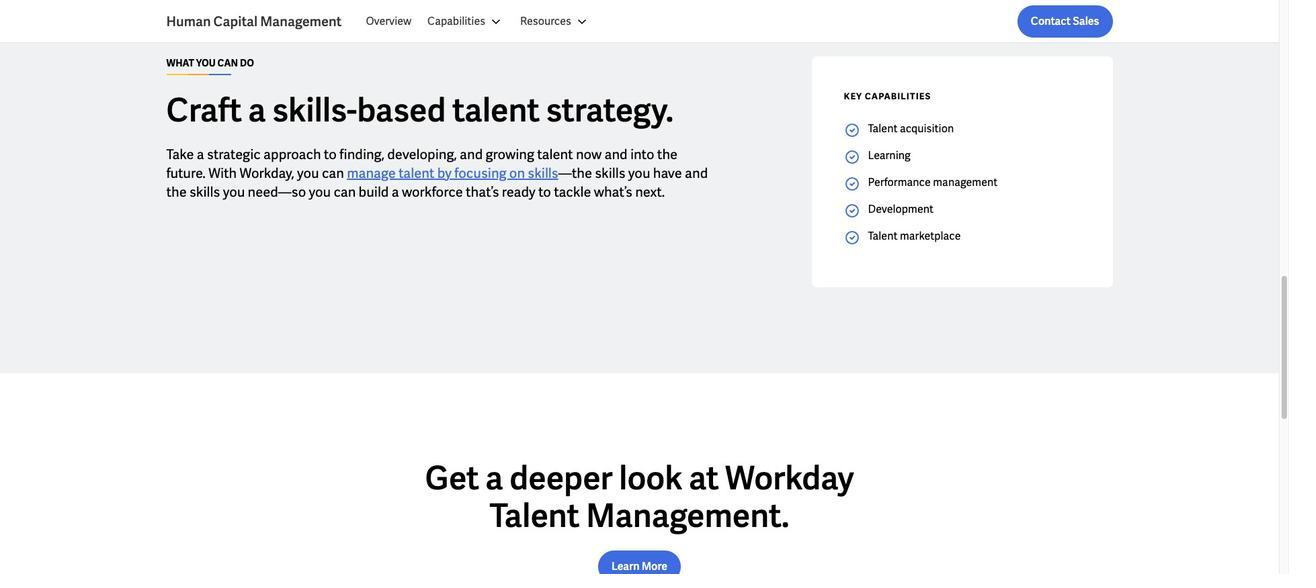 Task type: vqa. For each thing, say whether or not it's contained in the screenshot.
'menu' at the left top of the page containing Overview
yes



Task type: locate. For each thing, give the bounding box(es) containing it.
what's
[[594, 183, 632, 201]]

learn
[[612, 560, 639, 574]]

1 vertical spatial talent
[[537, 146, 573, 163]]

a inside 'take a strategic approach to finding, developing, and growing talent now and into the future. with workday, you can'
[[197, 146, 204, 163]]

and left into
[[605, 146, 627, 163]]

you down into
[[628, 165, 650, 182]]

management.
[[586, 495, 789, 537]]

deeper
[[510, 458, 613, 499]]

1 vertical spatial talent
[[868, 229, 898, 243]]

1 vertical spatial the
[[166, 183, 187, 201]]

craft
[[166, 89, 242, 131]]

have
[[653, 165, 682, 182]]

you right need—so
[[309, 183, 331, 201]]

now
[[576, 146, 602, 163]]

take
[[166, 146, 194, 163]]

talent down developing,
[[399, 165, 434, 182]]

talent for talent acquisition
[[868, 122, 898, 136]]

key
[[844, 91, 862, 102]]

a for take
[[197, 146, 204, 163]]

the up "have" at the top right of page
[[657, 146, 677, 163]]

0 vertical spatial can
[[217, 57, 238, 69]]

to
[[324, 146, 337, 163], [538, 183, 551, 201]]

get
[[425, 458, 479, 499]]

growing
[[486, 146, 534, 163]]

the inside —the skills you have and the skills you need—so you can build a workforce that's ready to tackle what's next.
[[166, 183, 187, 201]]

ready
[[502, 183, 535, 201]]

what you can do
[[166, 57, 254, 69]]

1 horizontal spatial skills
[[528, 165, 558, 182]]

performance management
[[868, 175, 998, 190]]

0 horizontal spatial the
[[166, 183, 187, 201]]

the inside 'take a strategic approach to finding, developing, and growing talent now and into the future. with workday, you can'
[[657, 146, 677, 163]]

you right what
[[196, 57, 216, 69]]

workforce
[[402, 183, 463, 201]]

and right "have" at the top right of page
[[685, 165, 708, 182]]

build
[[359, 183, 389, 201]]

talent
[[868, 122, 898, 136], [868, 229, 898, 243], [490, 495, 580, 537]]

craft a skills-based talent strategy.
[[166, 89, 674, 131]]

by
[[437, 165, 452, 182]]

menu
[[358, 5, 598, 38]]

list
[[358, 5, 1113, 38]]

to right ready
[[538, 183, 551, 201]]

skills down with
[[190, 183, 220, 201]]

can inside —the skills you have and the skills you need—so you can build a workforce that's ready to tackle what's next.
[[334, 183, 356, 201]]

a down the do
[[248, 89, 266, 131]]

can
[[217, 57, 238, 69], [322, 165, 344, 182], [334, 183, 356, 201]]

can down finding,
[[322, 165, 344, 182]]

1 vertical spatial can
[[322, 165, 344, 182]]

and
[[460, 146, 483, 163], [605, 146, 627, 163], [685, 165, 708, 182]]

0 vertical spatial to
[[324, 146, 337, 163]]

skills right on
[[528, 165, 558, 182]]

a
[[248, 89, 266, 131], [197, 146, 204, 163], [392, 183, 399, 201], [485, 458, 503, 499]]

you inside 'take a strategic approach to finding, developing, and growing talent now and into the future. with workday, you can'
[[297, 165, 319, 182]]

0 vertical spatial the
[[657, 146, 677, 163]]

development
[[868, 202, 934, 216]]

you
[[196, 57, 216, 69], [297, 165, 319, 182], [628, 165, 650, 182], [223, 183, 245, 201], [309, 183, 331, 201]]

a right get
[[485, 458, 503, 499]]

future.
[[166, 165, 206, 182]]

management
[[260, 13, 342, 30]]

1 horizontal spatial to
[[538, 183, 551, 201]]

menu containing overview
[[358, 5, 598, 38]]

1 vertical spatial to
[[538, 183, 551, 201]]

the down future. in the left of the page
[[166, 183, 187, 201]]

and inside —the skills you have and the skills you need—so you can build a workforce that's ready to tackle what's next.
[[685, 165, 708, 182]]

talent
[[452, 89, 540, 131], [537, 146, 573, 163], [399, 165, 434, 182]]

talent for talent marketplace
[[868, 229, 898, 243]]

the
[[657, 146, 677, 163], [166, 183, 187, 201]]

finding,
[[339, 146, 384, 163]]

human capital management
[[166, 13, 342, 30]]

—the skills you have and the skills you need—so you can build a workforce that's ready to tackle what's next.
[[166, 165, 708, 201]]

you down with
[[223, 183, 245, 201]]

2 vertical spatial talent
[[490, 495, 580, 537]]

developing,
[[387, 146, 457, 163]]

2 horizontal spatial and
[[685, 165, 708, 182]]

a inside "get a deeper look at workday talent management."
[[485, 458, 503, 499]]

contact sales link
[[1017, 5, 1113, 38]]

1 horizontal spatial the
[[657, 146, 677, 163]]

approach
[[263, 146, 321, 163]]

0 vertical spatial talent
[[868, 122, 898, 136]]

talent up —the
[[537, 146, 573, 163]]

resources
[[520, 14, 571, 28]]

manage talent by focusing on skills link
[[347, 165, 558, 182]]

0 horizontal spatial to
[[324, 146, 337, 163]]

can left the do
[[217, 57, 238, 69]]

skills
[[528, 165, 558, 182], [595, 165, 625, 182], [190, 183, 220, 201]]

manage talent by focusing on skills
[[347, 165, 558, 182]]

talent acquisition
[[868, 122, 954, 136]]

marketplace
[[900, 229, 961, 243]]

can left build
[[334, 183, 356, 201]]

to left finding,
[[324, 146, 337, 163]]

2 vertical spatial can
[[334, 183, 356, 201]]

skills-
[[272, 89, 357, 131]]

key capabilities
[[844, 91, 931, 102]]

based
[[357, 89, 446, 131]]

0 horizontal spatial and
[[460, 146, 483, 163]]

skills up the what's
[[595, 165, 625, 182]]

you down the 'approach' at the top left
[[297, 165, 319, 182]]

talent up "growing"
[[452, 89, 540, 131]]

and up focusing
[[460, 146, 483, 163]]

a right take at left top
[[197, 146, 204, 163]]

a right build
[[392, 183, 399, 201]]



Task type: describe. For each thing, give the bounding box(es) containing it.
capabilities button
[[419, 5, 512, 38]]

capabilities
[[865, 91, 931, 102]]

learn more link
[[598, 551, 681, 575]]

2 vertical spatial talent
[[399, 165, 434, 182]]

—the
[[558, 165, 592, 182]]

sales
[[1073, 14, 1099, 28]]

at
[[689, 458, 719, 499]]

with
[[208, 165, 237, 182]]

a inside —the skills you have and the skills you need—so you can build a workforce that's ready to tackle what's next.
[[392, 183, 399, 201]]

can inside 'take a strategic approach to finding, developing, and growing talent now and into the future. with workday, you can'
[[322, 165, 344, 182]]

a for get
[[485, 458, 503, 499]]

acquisition
[[900, 122, 954, 136]]

resources button
[[512, 5, 598, 38]]

on
[[509, 165, 525, 182]]

manage
[[347, 165, 396, 182]]

overview link
[[358, 5, 419, 38]]

learning
[[868, 149, 911, 163]]

more
[[642, 560, 667, 574]]

performance
[[868, 175, 931, 190]]

0 vertical spatial talent
[[452, 89, 540, 131]]

strategy.
[[546, 89, 674, 131]]

capital
[[213, 13, 258, 30]]

overview
[[366, 14, 411, 28]]

list containing overview
[[358, 5, 1113, 38]]

talent inside 'take a strategic approach to finding, developing, and growing talent now and into the future. with workday, you can'
[[537, 146, 573, 163]]

2 horizontal spatial skills
[[595, 165, 625, 182]]

0 horizontal spatial skills
[[190, 183, 220, 201]]

take a strategic approach to finding, developing, and growing talent now and into the future. with workday, you can
[[166, 146, 677, 182]]

talent inside "get a deeper look at workday talent management."
[[490, 495, 580, 537]]

a for craft
[[248, 89, 266, 131]]

learn more
[[612, 560, 667, 574]]

workday,
[[240, 165, 294, 182]]

that's
[[466, 183, 499, 201]]

to inside —the skills you have and the skills you need—so you can build a workforce that's ready to tackle what's next.
[[538, 183, 551, 201]]

do
[[240, 57, 254, 69]]

contact sales
[[1031, 14, 1099, 28]]

get a deeper look at workday talent management.
[[425, 458, 854, 537]]

tackle
[[554, 183, 591, 201]]

to inside 'take a strategic approach to finding, developing, and growing talent now and into the future. with workday, you can'
[[324, 146, 337, 163]]

contact
[[1031, 14, 1071, 28]]

focusing
[[454, 165, 506, 182]]

what
[[166, 57, 194, 69]]

strategic
[[207, 146, 261, 163]]

1 horizontal spatial and
[[605, 146, 627, 163]]

into
[[630, 146, 654, 163]]

capabilities
[[428, 14, 485, 28]]

next.
[[635, 183, 665, 201]]

need—so
[[248, 183, 306, 201]]

human
[[166, 13, 211, 30]]

workday
[[725, 458, 854, 499]]

human capital management link
[[166, 12, 358, 31]]

talent marketplace
[[868, 229, 961, 243]]

management
[[933, 175, 998, 190]]

look
[[619, 458, 682, 499]]



